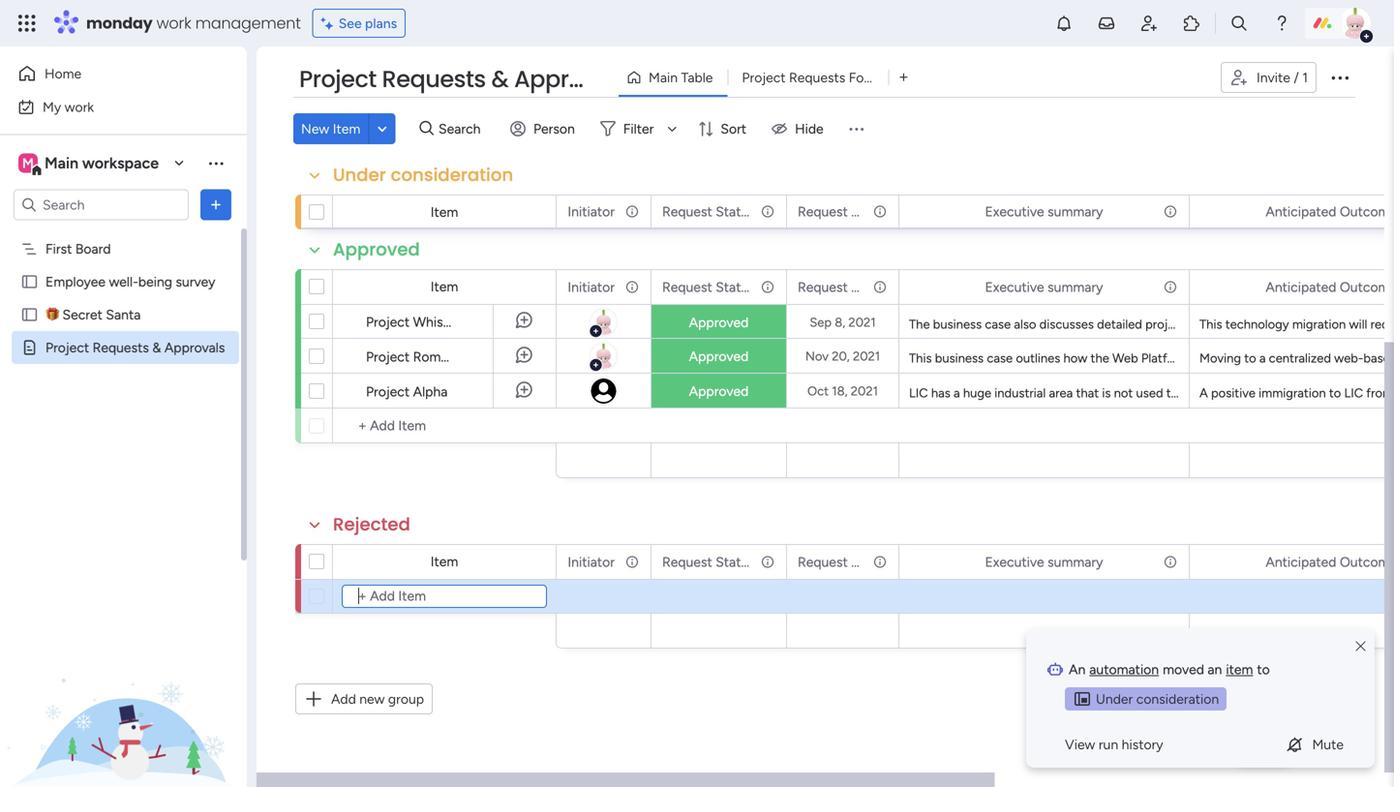 Task type: describe. For each thing, give the bounding box(es) containing it.
column information image for approved's request status field
[[760, 279, 776, 295]]

initiator for rejected
[[568, 554, 615, 570]]

not
[[1114, 385, 1133, 401]]

new
[[301, 121, 329, 137]]

used
[[1136, 385, 1163, 401]]

request date field for approved
[[793, 276, 880, 298]]

3
[[1373, 385, 1380, 401]]

0 horizontal spatial will
[[1268, 350, 1286, 366]]

that
[[1076, 385, 1099, 401]]

plans
[[365, 15, 397, 31]]

project whiskey
[[366, 314, 464, 330]]

monday work management
[[86, 12, 301, 34]]

this for romeo
[[909, 350, 932, 366]]

8,
[[835, 315, 845, 330]]

date for approved
[[851, 279, 880, 295]]

run
[[1099, 736, 1118, 753]]

add new group button
[[295, 684, 433, 715]]

request date for rejected
[[798, 554, 880, 570]]

executive summary for rejected
[[985, 554, 1103, 570]]

project requests & approvals inside list box
[[46, 339, 225, 356]]

lic has a huge industrial area that is not used today. the plan is to bring 2/3 of the 3 su
[[909, 385, 1394, 401]]

project down project romeo
[[366, 383, 410, 400]]

a
[[1200, 385, 1208, 401]]

inbox image
[[1097, 14, 1116, 33]]

oct
[[807, 383, 829, 399]]

alpha
[[413, 383, 448, 400]]

request status field for rejected
[[657, 551, 755, 573]]

executive summary field for rejected
[[980, 551, 1108, 573]]

this technology migration will redu
[[1200, 317, 1394, 332]]

request status field for approved
[[657, 276, 755, 298]]

person button
[[502, 113, 587, 144]]

today.
[[1166, 385, 1201, 401]]

add
[[331, 691, 356, 707]]

+ Add Item text field
[[343, 414, 547, 438]]

su
[[1383, 385, 1394, 401]]

assum
[[1361, 317, 1394, 332]]

rejected
[[333, 512, 410, 537]]

to right item
[[1257, 661, 1270, 678]]

secret
[[62, 306, 103, 323]]

executive for rejected
[[985, 554, 1044, 570]]

m
[[22, 155, 34, 171]]

project requests form
[[742, 69, 880, 86]]

work for monday
[[156, 12, 191, 34]]

this business case outlines how the web platform (wp) project will address current bu
[[909, 350, 1394, 366]]

case for outlines
[[987, 350, 1013, 366]]

1 vertical spatial the
[[1351, 385, 1370, 401]]

Approved field
[[328, 237, 425, 262]]

Search field
[[434, 115, 492, 142]]

🎁 secret santa
[[46, 306, 141, 323]]

0 horizontal spatial the
[[909, 317, 930, 332]]

project up project alpha
[[366, 349, 410, 365]]

+ Add Item text field
[[342, 585, 547, 608]]

an automation moved an item to
[[1069, 661, 1270, 678]]

🎁
[[46, 306, 59, 323]]

hide
[[795, 121, 824, 137]]

summary for rejected
[[1048, 554, 1103, 570]]

status for approved
[[716, 279, 755, 295]]

18,
[[832, 383, 848, 399]]

detailed
[[1097, 317, 1142, 332]]

moving
[[1200, 350, 1241, 366]]

bu
[[1380, 350, 1394, 366]]

filter button
[[592, 113, 684, 144]]

the business case also discusses detailed project goals, performance measures, assum
[[909, 317, 1394, 332]]

column information image for 3rd request date field from the bottom
[[872, 204, 888, 219]]

my
[[43, 99, 61, 115]]

Project Requests & Approvals field
[[294, 63, 629, 96]]

approved inside field
[[333, 237, 420, 262]]

anticipated outcome field for rejected
[[1261, 551, 1394, 573]]

history
[[1122, 736, 1163, 753]]

0 horizontal spatial the
[[1091, 350, 1109, 366]]

web-
[[1334, 350, 1364, 366]]

a positive immigration to lic from 
[[1200, 385, 1394, 401]]

1 summary from the top
[[1048, 203, 1103, 220]]

approvals inside field
[[514, 63, 629, 95]]

anticipated outcome for rejected
[[1266, 554, 1394, 570]]

& inside field
[[491, 63, 509, 95]]

item for approved
[[431, 278, 458, 295]]

notifications image
[[1054, 14, 1074, 33]]

invite / 1 button
[[1221, 62, 1317, 93]]

moved
[[1163, 661, 1204, 678]]

Rejected field
[[328, 512, 415, 537]]

/
[[1294, 69, 1299, 86]]

request date field for rejected
[[793, 551, 880, 573]]

1 status from the top
[[716, 203, 755, 220]]

new
[[359, 691, 385, 707]]

nov 20, 2021
[[805, 349, 880, 364]]

first
[[46, 241, 72, 257]]

outlines
[[1016, 350, 1060, 366]]

executive for approved
[[985, 279, 1044, 295]]

measures,
[[1301, 317, 1357, 332]]

to right moving
[[1244, 350, 1256, 366]]

invite / 1
[[1257, 69, 1308, 86]]

anticipated for rejected
[[1266, 554, 1337, 570]]

1 initiator field from the top
[[563, 201, 620, 222]]

column information image for first executive summary field from the top of the page
[[1163, 204, 1178, 219]]

menu image
[[847, 119, 866, 138]]

under inside the under consideration "dropdown button"
[[1096, 691, 1133, 707]]

project requests form button
[[728, 62, 888, 93]]

view run history
[[1065, 736, 1163, 753]]

anticipated for approved
[[1266, 279, 1337, 295]]

see plans button
[[312, 9, 406, 38]]

redu
[[1371, 317, 1394, 332]]

positive
[[1211, 385, 1256, 401]]

public board image for 🎁 secret santa
[[20, 305, 39, 324]]

1 anticipated outcome field from the top
[[1261, 201, 1394, 222]]

1 date from the top
[[851, 203, 880, 220]]

item for rejected
[[431, 553, 458, 570]]

project up "plan"
[[1224, 350, 1265, 366]]

1 initiator from the top
[[568, 203, 615, 220]]

0 vertical spatial 2021
[[849, 315, 876, 330]]

project
[[1145, 317, 1186, 332]]

workspace image
[[18, 152, 38, 174]]

date for rejected
[[851, 554, 880, 570]]

first board
[[46, 241, 111, 257]]

being
[[138, 274, 172, 290]]

industrial
[[995, 385, 1046, 401]]

executive summary for approved
[[985, 279, 1103, 295]]

1 request status from the top
[[662, 203, 755, 220]]

to down web-
[[1329, 385, 1341, 401]]

1 request date from the top
[[798, 203, 880, 220]]

under consideration inside "dropdown button"
[[1096, 691, 1219, 707]]

summary for approved
[[1048, 279, 1103, 295]]

how
[[1064, 350, 1088, 366]]

add new group
[[331, 691, 424, 707]]

column information image for first "initiator" field from the top
[[624, 204, 640, 219]]

table
[[681, 69, 713, 86]]

2/3
[[1314, 385, 1333, 401]]

sep 8, 2021
[[810, 315, 876, 330]]

0 horizontal spatial requests
[[93, 339, 149, 356]]

whiskey
[[413, 314, 464, 330]]

1 anticipated outcome from the top
[[1266, 203, 1394, 220]]

board
[[75, 241, 111, 257]]

outcome for approved
[[1340, 279, 1394, 295]]

from
[[1366, 385, 1393, 401]]

person
[[533, 121, 575, 137]]

performance
[[1225, 317, 1298, 332]]

project inside field
[[299, 63, 376, 95]]

workspace
[[82, 154, 159, 172]]

goals,
[[1189, 317, 1222, 332]]

project inside button
[[742, 69, 786, 86]]

workspace options image
[[206, 153, 226, 173]]

centralized
[[1269, 350, 1331, 366]]

workspace selection element
[[18, 152, 162, 177]]

1 executive summary field from the top
[[980, 201, 1108, 222]]

business for the
[[933, 317, 982, 332]]

monday
[[86, 12, 153, 34]]

project alpha
[[366, 383, 448, 400]]



Task type: locate. For each thing, give the bounding box(es) containing it.
1 horizontal spatial project requests & approvals
[[299, 63, 629, 95]]

1 vertical spatial under
[[1096, 691, 1133, 707]]

a
[[1259, 350, 1266, 366], [954, 385, 960, 401]]

is left the not
[[1102, 385, 1111, 401]]

the left the '3'
[[1351, 385, 1370, 401]]

request
[[662, 203, 712, 220], [798, 203, 848, 220], [662, 279, 712, 295], [798, 279, 848, 295], [662, 554, 712, 570], [798, 554, 848, 570]]

0 vertical spatial the
[[909, 317, 930, 332]]

3 executive summary field from the top
[[980, 551, 1108, 573]]

Initiator field
[[563, 201, 620, 222], [563, 276, 620, 298], [563, 551, 620, 573]]

1 vertical spatial request status field
[[657, 276, 755, 298]]

2 vertical spatial executive summary
[[985, 554, 1103, 570]]

0 vertical spatial a
[[1259, 350, 1266, 366]]

2021 right 20,
[[853, 349, 880, 364]]

0 horizontal spatial &
[[152, 339, 161, 356]]

request status for rejected
[[662, 554, 755, 570]]

1 vertical spatial main
[[45, 154, 78, 172]]

business for this
[[935, 350, 984, 366]]

home button
[[12, 58, 208, 89]]

0 vertical spatial project requests & approvals
[[299, 63, 629, 95]]

work right monday
[[156, 12, 191, 34]]

employee well-being survey
[[46, 274, 215, 290]]

2021 right 18,
[[851, 383, 878, 399]]

project requests & approvals down santa
[[46, 339, 225, 356]]

2 public board image from the top
[[20, 305, 39, 324]]

a for centralized
[[1259, 350, 1266, 366]]

current
[[1336, 350, 1377, 366]]

case for also
[[985, 317, 1011, 332]]

case left outlines
[[987, 350, 1013, 366]]

2 vertical spatial anticipated
[[1266, 554, 1337, 570]]

2 status from the top
[[716, 279, 755, 295]]

requests for project requests form button
[[789, 69, 846, 86]]

see plans
[[339, 15, 397, 31]]

work inside button
[[65, 99, 94, 115]]

case
[[985, 317, 1011, 332], [987, 350, 1013, 366]]

public board image left employee
[[20, 273, 39, 291]]

1 vertical spatial case
[[987, 350, 1013, 366]]

executive summary field for approved
[[980, 276, 1108, 298]]

main
[[649, 69, 678, 86], [45, 154, 78, 172]]

0 horizontal spatial this
[[909, 350, 932, 366]]

0 horizontal spatial under consideration
[[333, 163, 513, 187]]

will left redu
[[1349, 317, 1367, 332]]

1 horizontal spatial consideration
[[1136, 691, 1219, 707]]

1 horizontal spatial main
[[649, 69, 678, 86]]

1 vertical spatial this
[[909, 350, 932, 366]]

lic left the '3'
[[1344, 385, 1363, 401]]

under consideration button
[[1065, 687, 1227, 711]]

0 vertical spatial case
[[985, 317, 1011, 332]]

arrow down image
[[661, 117, 684, 140]]

is
[[1102, 385, 1111, 401], [1255, 385, 1264, 401]]

requests left form
[[789, 69, 846, 86]]

a right has
[[954, 385, 960, 401]]

1 horizontal spatial under
[[1096, 691, 1133, 707]]

Executive summary field
[[980, 201, 1108, 222], [980, 276, 1108, 298], [980, 551, 1108, 573]]

v2 search image
[[420, 118, 434, 140]]

item up + add item text box
[[431, 553, 458, 570]]

3 date from the top
[[851, 554, 880, 570]]

a for huge
[[954, 385, 960, 401]]

public board image left 🎁
[[20, 305, 39, 324]]

1 horizontal spatial work
[[156, 12, 191, 34]]

column information image
[[624, 204, 640, 219], [872, 204, 888, 219], [1163, 204, 1178, 219], [760, 279, 776, 295], [1163, 279, 1178, 295], [624, 554, 640, 570]]

0 vertical spatial request date
[[798, 203, 880, 220]]

lottie animation image
[[0, 592, 247, 787]]

select product image
[[17, 14, 37, 33]]

a down performance
[[1259, 350, 1266, 366]]

under consideration down v2 search image
[[333, 163, 513, 187]]

requests for project requests & approvals field
[[382, 63, 486, 95]]

1 horizontal spatial under consideration
[[1096, 691, 1219, 707]]

sort button
[[690, 113, 758, 144]]

2 date from the top
[[851, 279, 880, 295]]

lottie animation element
[[0, 592, 247, 787]]

consideration inside "dropdown button"
[[1136, 691, 1219, 707]]

Search in workspace field
[[41, 194, 162, 216]]

2 summary from the top
[[1048, 279, 1103, 295]]

item
[[1226, 661, 1253, 678]]

item right new
[[333, 121, 360, 137]]

request date for approved
[[798, 279, 880, 295]]

0 vertical spatial executive summary field
[[980, 201, 1108, 222]]

the right how
[[1091, 350, 1109, 366]]

under down the angle down icon
[[333, 163, 386, 187]]

1 vertical spatial request date field
[[793, 276, 880, 298]]

2021
[[849, 315, 876, 330], [853, 349, 880, 364], [851, 383, 878, 399]]

1 vertical spatial date
[[851, 279, 880, 295]]

1 request status field from the top
[[657, 201, 755, 222]]

0 vertical spatial anticipated outcome field
[[1261, 201, 1394, 222]]

project down 🎁
[[46, 339, 89, 356]]

discusses
[[1040, 317, 1094, 332]]

project romeo
[[366, 349, 456, 365]]

help image
[[1272, 14, 1292, 33]]

consideration inside field
[[391, 163, 513, 187]]

main for main workspace
[[45, 154, 78, 172]]

column information image for executive summary field related to approved
[[1163, 279, 1178, 295]]

anticipated outcome field for approved
[[1261, 276, 1394, 298]]

1 vertical spatial business
[[935, 350, 984, 366]]

3 executive summary from the top
[[985, 554, 1103, 570]]

consideration
[[391, 163, 513, 187], [1136, 691, 1219, 707]]

approvals up person
[[514, 63, 629, 95]]

0 vertical spatial under consideration
[[333, 163, 513, 187]]

0 vertical spatial outcome
[[1340, 203, 1394, 220]]

an
[[1208, 661, 1222, 678]]

under consideration
[[333, 163, 513, 187], [1096, 691, 1219, 707]]

2 executive summary field from the top
[[980, 276, 1108, 298]]

automation
[[1089, 661, 1159, 678]]

mute
[[1312, 736, 1344, 753]]

2 request status from the top
[[662, 279, 755, 295]]

2 executive summary from the top
[[985, 279, 1103, 295]]

anticipated outcome for approved
[[1266, 279, 1394, 295]]

requests
[[382, 63, 486, 95], [789, 69, 846, 86], [93, 339, 149, 356]]

& down the being
[[152, 339, 161, 356]]

initiator
[[568, 203, 615, 220], [568, 279, 615, 295], [568, 554, 615, 570]]

1 lic from the left
[[909, 385, 928, 401]]

1 vertical spatial outcome
[[1340, 279, 1394, 295]]

initiator field for approved
[[563, 276, 620, 298]]

group
[[388, 691, 424, 707]]

0 horizontal spatial approvals
[[164, 339, 225, 356]]

3 request status field from the top
[[657, 551, 755, 573]]

status for rejected
[[716, 554, 755, 570]]

0 vertical spatial date
[[851, 203, 880, 220]]

the right sep 8, 2021
[[909, 317, 930, 332]]

1 horizontal spatial approvals
[[514, 63, 629, 95]]

1 vertical spatial request date
[[798, 279, 880, 295]]

item down under consideration field
[[431, 204, 458, 220]]

1 horizontal spatial will
[[1349, 317, 1367, 332]]

public board image for employee well-being survey
[[20, 273, 39, 291]]

3 initiator from the top
[[568, 554, 615, 570]]

has
[[931, 385, 951, 401]]

form
[[849, 69, 880, 86]]

2 vertical spatial initiator field
[[563, 551, 620, 573]]

1 outcome from the top
[[1340, 203, 1394, 220]]

add view image
[[900, 70, 908, 84]]

search everything image
[[1230, 14, 1249, 33]]

& up 'search' field
[[491, 63, 509, 95]]

2 vertical spatial request status
[[662, 554, 755, 570]]

invite members image
[[1140, 14, 1159, 33]]

address
[[1289, 350, 1333, 366]]

0 horizontal spatial a
[[954, 385, 960, 401]]

2 vertical spatial date
[[851, 554, 880, 570]]

1 horizontal spatial the
[[1351, 385, 1370, 401]]

main workspace
[[45, 154, 159, 172]]

angle down image
[[378, 122, 387, 136]]

lic left has
[[909, 385, 928, 401]]

1 vertical spatial executive summary field
[[980, 276, 1108, 298]]

0 vertical spatial executive summary
[[985, 203, 1103, 220]]

3 request status from the top
[[662, 554, 755, 570]]

migration
[[1292, 317, 1346, 332]]

item up whiskey
[[431, 278, 458, 295]]

1 vertical spatial consideration
[[1136, 691, 1219, 707]]

option
[[0, 231, 247, 235]]

2 vertical spatial anticipated outcome field
[[1261, 551, 1394, 573]]

is right "plan"
[[1255, 385, 1264, 401]]

1 vertical spatial will
[[1268, 350, 1286, 366]]

consideration down 'search' field
[[391, 163, 513, 187]]

1 vertical spatial anticipated
[[1266, 279, 1337, 295]]

2 anticipated from the top
[[1266, 279, 1337, 295]]

main right workspace image
[[45, 154, 78, 172]]

work
[[156, 12, 191, 34], [65, 99, 94, 115]]

0 vertical spatial approvals
[[514, 63, 629, 95]]

2 outcome from the top
[[1340, 279, 1394, 295]]

project requests & approvals up 'search' field
[[299, 63, 629, 95]]

lic
[[909, 385, 928, 401], [1344, 385, 1363, 401]]

2 anticipated outcome from the top
[[1266, 279, 1394, 295]]

mute button
[[1277, 733, 1352, 756]]

2 is from the left
[[1255, 385, 1264, 401]]

view run history button
[[1057, 733, 1171, 756]]

3 executive from the top
[[985, 554, 1044, 570]]

Anticipated Outcome field
[[1261, 201, 1394, 222], [1261, 276, 1394, 298], [1261, 551, 1394, 573]]

requests inside field
[[382, 63, 486, 95]]

apps image
[[1182, 14, 1202, 33]]

also
[[1014, 317, 1036, 332]]

project up project romeo
[[366, 314, 410, 330]]

3 summary from the top
[[1048, 554, 1103, 570]]

area
[[1049, 385, 1073, 401]]

consideration down moved
[[1136, 691, 1219, 707]]

0 vertical spatial consideration
[[391, 163, 513, 187]]

1 request date field from the top
[[793, 201, 880, 222]]

column information image
[[760, 204, 776, 219], [624, 279, 640, 295], [872, 279, 888, 295], [760, 554, 776, 570], [872, 554, 888, 570], [1163, 554, 1178, 570]]

0 vertical spatial this
[[1200, 317, 1222, 332]]

column information image for rejected's "initiator" field
[[624, 554, 640, 570]]

my work
[[43, 99, 94, 115]]

1 vertical spatial public board image
[[20, 305, 39, 324]]

0 vertical spatial main
[[649, 69, 678, 86]]

1 is from the left
[[1102, 385, 1111, 401]]

initiator field for rejected
[[563, 551, 620, 573]]

2 initiator field from the top
[[563, 276, 620, 298]]

under consideration inside field
[[333, 163, 513, 187]]

2 vertical spatial anticipated outcome
[[1266, 554, 1394, 570]]

1 vertical spatial executive
[[985, 279, 1044, 295]]

2 request date from the top
[[798, 279, 880, 295]]

2 vertical spatial initiator
[[568, 554, 615, 570]]

options image
[[1328, 66, 1352, 89], [624, 195, 637, 228], [1162, 195, 1175, 228], [759, 271, 773, 304], [871, 271, 885, 304], [871, 546, 885, 578]]

0 vertical spatial initiator field
[[563, 201, 620, 222]]

0 vertical spatial &
[[491, 63, 509, 95]]

ruby anderson image
[[1340, 8, 1371, 39]]

0 vertical spatial executive
[[985, 203, 1044, 220]]

project up new item button
[[299, 63, 376, 95]]

main inside "button"
[[649, 69, 678, 86]]

2 vertical spatial outcome
[[1340, 554, 1394, 570]]

1
[[1302, 69, 1308, 86]]

survey
[[176, 274, 215, 290]]

approvals
[[514, 63, 629, 95], [164, 339, 225, 356]]

1 horizontal spatial a
[[1259, 350, 1266, 366]]

case left also
[[985, 317, 1011, 332]]

1 vertical spatial the
[[1204, 385, 1225, 401]]

2 vertical spatial request status field
[[657, 551, 755, 573]]

1 executive summary from the top
[[985, 203, 1103, 220]]

outcome for rejected
[[1340, 554, 1394, 570]]

0 horizontal spatial under
[[333, 163, 386, 187]]

project up sort
[[742, 69, 786, 86]]

item for under consideration
[[431, 204, 458, 220]]

0 horizontal spatial project requests & approvals
[[46, 339, 225, 356]]

request status for approved
[[662, 279, 755, 295]]

0 vertical spatial anticipated outcome
[[1266, 203, 1394, 220]]

2 vertical spatial request date field
[[793, 551, 880, 573]]

1 executive from the top
[[985, 203, 1044, 220]]

2021 for project romeo
[[853, 349, 880, 364]]

1 vertical spatial summary
[[1048, 279, 1103, 295]]

under down automation
[[1096, 691, 1133, 707]]

item
[[333, 121, 360, 137], [431, 204, 458, 220], [431, 278, 458, 295], [431, 553, 458, 570]]

initiator for approved
[[568, 279, 615, 295]]

will left address
[[1268, 350, 1286, 366]]

20,
[[832, 349, 850, 364]]

main left the table
[[649, 69, 678, 86]]

huge
[[963, 385, 992, 401]]

0 vertical spatial request status
[[662, 203, 755, 220]]

1 vertical spatial executive summary
[[985, 279, 1103, 295]]

0 vertical spatial summary
[[1048, 203, 1103, 220]]

3 anticipated outcome field from the top
[[1261, 551, 1394, 573]]

3 outcome from the top
[[1340, 554, 1394, 570]]

bring
[[1282, 385, 1311, 401]]

3 anticipated from the top
[[1266, 554, 1337, 570]]

sort
[[721, 121, 747, 137]]

my work button
[[12, 91, 208, 122]]

1 horizontal spatial requests
[[382, 63, 486, 95]]

2 request date field from the top
[[793, 276, 880, 298]]

0 vertical spatial under
[[333, 163, 386, 187]]

this up (wp)
[[1200, 317, 1222, 332]]

1 vertical spatial 2021
[[853, 349, 880, 364]]

1 vertical spatial under consideration
[[1096, 691, 1219, 707]]

requests up v2 search image
[[382, 63, 486, 95]]

Request Status field
[[657, 201, 755, 222], [657, 276, 755, 298], [657, 551, 755, 573]]

business left also
[[933, 317, 982, 332]]

anticipated
[[1266, 203, 1337, 220], [1266, 279, 1337, 295], [1266, 554, 1337, 570]]

immigration
[[1259, 385, 1326, 401]]

item inside button
[[333, 121, 360, 137]]

0 vertical spatial public board image
[[20, 273, 39, 291]]

plan
[[1228, 385, 1252, 401]]

project requests & approvals inside project requests & approvals field
[[299, 63, 629, 95]]

3 initiator field from the top
[[563, 551, 620, 573]]

3 anticipated outcome from the top
[[1266, 554, 1394, 570]]

moving to a centralized web-based
[[1200, 350, 1394, 366]]

oct 18, 2021
[[807, 383, 878, 399]]

1 horizontal spatial lic
[[1344, 385, 1363, 401]]

0 vertical spatial initiator
[[568, 203, 615, 220]]

1 vertical spatial status
[[716, 279, 755, 295]]

0 vertical spatial the
[[1091, 350, 1109, 366]]

2021 for project alpha
[[851, 383, 878, 399]]

project inside list box
[[46, 339, 89, 356]]

work for my
[[65, 99, 94, 115]]

project requests & approvals
[[299, 63, 629, 95], [46, 339, 225, 356]]

1 vertical spatial initiator field
[[563, 276, 620, 298]]

1 vertical spatial &
[[152, 339, 161, 356]]

requests down santa
[[93, 339, 149, 356]]

hide button
[[764, 113, 835, 144]]

1 vertical spatial request status
[[662, 279, 755, 295]]

under inside under consideration field
[[333, 163, 386, 187]]

summary
[[1048, 203, 1103, 220], [1048, 279, 1103, 295], [1048, 554, 1103, 570]]

1 public board image from the top
[[20, 273, 39, 291]]

main table
[[649, 69, 713, 86]]

this up has
[[909, 350, 932, 366]]

list box containing first board
[[0, 228, 247, 625]]

1 vertical spatial work
[[65, 99, 94, 115]]

Request Date field
[[793, 201, 880, 222], [793, 276, 880, 298], [793, 551, 880, 573]]

2 initiator from the top
[[568, 279, 615, 295]]

main table button
[[619, 62, 728, 93]]

approved
[[333, 237, 420, 262], [689, 314, 749, 331], [689, 348, 749, 365], [689, 383, 749, 399]]

2 request status field from the top
[[657, 276, 755, 298]]

management
[[195, 12, 301, 34]]

web
[[1112, 350, 1138, 366]]

to
[[1244, 350, 1256, 366], [1267, 385, 1279, 401], [1329, 385, 1341, 401], [1257, 661, 1270, 678]]

anticipated outcome
[[1266, 203, 1394, 220], [1266, 279, 1394, 295], [1266, 554, 1394, 570]]

0 vertical spatial business
[[933, 317, 982, 332]]

under consideration down "an automation moved an item to"
[[1096, 691, 1219, 707]]

0 vertical spatial request date field
[[793, 201, 880, 222]]

approvals down survey
[[164, 339, 225, 356]]

2021 right 8,
[[849, 315, 876, 330]]

1 vertical spatial initiator
[[568, 279, 615, 295]]

2 anticipated outcome field from the top
[[1261, 276, 1394, 298]]

2 vertical spatial request date
[[798, 554, 880, 570]]

main inside workspace selection "element"
[[45, 154, 78, 172]]

2 vertical spatial status
[[716, 554, 755, 570]]

technology
[[1225, 317, 1289, 332]]

2 vertical spatial executive summary field
[[980, 551, 1108, 573]]

work right my
[[65, 99, 94, 115]]

romeo
[[413, 349, 456, 365]]

outcome
[[1340, 203, 1394, 220], [1340, 279, 1394, 295], [1340, 554, 1394, 570]]

request date
[[798, 203, 880, 220], [798, 279, 880, 295], [798, 554, 880, 570]]

3 request date field from the top
[[793, 551, 880, 573]]

status
[[716, 203, 755, 220], [716, 279, 755, 295], [716, 554, 755, 570]]

&
[[491, 63, 509, 95], [152, 339, 161, 356]]

to left bring
[[1267, 385, 1279, 401]]

0 vertical spatial work
[[156, 12, 191, 34]]

business up "huge"
[[935, 350, 984, 366]]

this
[[1200, 317, 1222, 332], [909, 350, 932, 366]]

of
[[1336, 385, 1348, 401]]

3 request date from the top
[[798, 554, 880, 570]]

Under consideration field
[[328, 163, 518, 188]]

1 vertical spatial approvals
[[164, 339, 225, 356]]

2 lic from the left
[[1344, 385, 1363, 401]]

options image
[[206, 195, 226, 214], [759, 195, 773, 228], [871, 195, 885, 228], [624, 271, 637, 304], [1162, 271, 1175, 304], [624, 546, 637, 578], [759, 546, 773, 578], [1162, 546, 1175, 578]]

santa
[[106, 306, 141, 323]]

this for whiskey
[[1200, 317, 1222, 332]]

3 status from the top
[[716, 554, 755, 570]]

requests inside button
[[789, 69, 846, 86]]

the left "plan"
[[1204, 385, 1225, 401]]

1 vertical spatial a
[[954, 385, 960, 401]]

list box
[[0, 228, 247, 625]]

1 anticipated from the top
[[1266, 203, 1337, 220]]

0 vertical spatial anticipated
[[1266, 203, 1337, 220]]

2 executive from the top
[[985, 279, 1044, 295]]

public board image
[[20, 273, 39, 291], [20, 305, 39, 324]]

0 horizontal spatial is
[[1102, 385, 1111, 401]]

0 horizontal spatial main
[[45, 154, 78, 172]]

1 vertical spatial anticipated outcome
[[1266, 279, 1394, 295]]

main for main table
[[649, 69, 678, 86]]

2 vertical spatial 2021
[[851, 383, 878, 399]]

sep
[[810, 315, 832, 330]]

the
[[909, 317, 930, 332], [1204, 385, 1225, 401]]

employee
[[46, 274, 106, 290]]



Task type: vqa. For each thing, say whether or not it's contained in the screenshot.
monday marketplace icon
no



